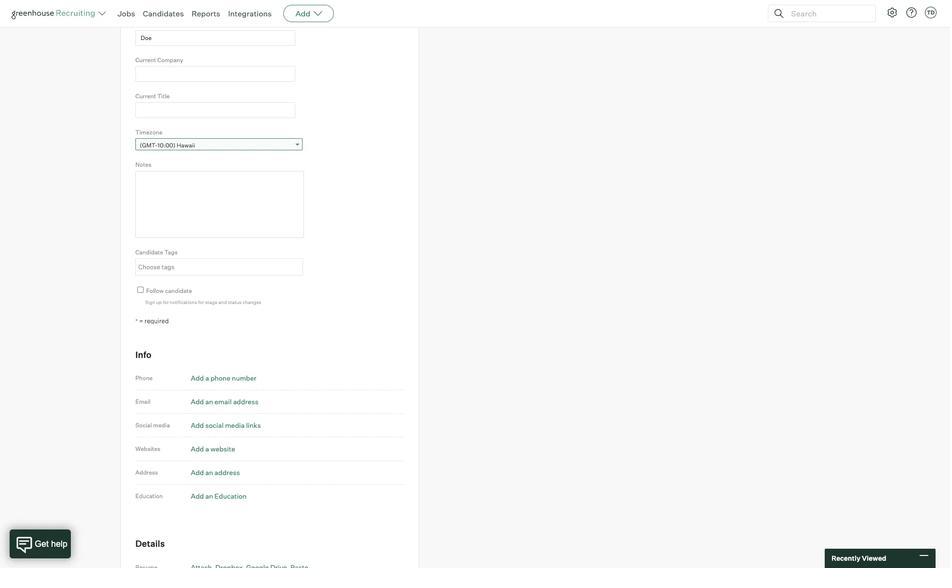 Task type: locate. For each thing, give the bounding box(es) containing it.
address right email
[[233, 398, 259, 406]]

an left email
[[205, 398, 213, 406]]

links
[[246, 421, 261, 430]]

phone
[[135, 375, 153, 382]]

1 vertical spatial address
[[215, 469, 240, 477]]

number
[[232, 374, 257, 382]]

candidates
[[143, 9, 184, 18]]

last
[[135, 20, 147, 28]]

2 vertical spatial an
[[205, 492, 213, 500]]

add a phone number
[[191, 374, 257, 382]]

a
[[205, 374, 209, 382], [205, 445, 209, 453]]

* = required
[[135, 317, 169, 325]]

follow candidate
[[146, 287, 192, 295]]

(gmt-10:00) hawaii
[[140, 142, 195, 149]]

changes
[[243, 299, 261, 305]]

1 an from the top
[[205, 398, 213, 406]]

a for phone
[[205, 374, 209, 382]]

websites
[[135, 445, 160, 453]]

* right name
[[165, 20, 167, 28]]

greenhouse recruiting image
[[12, 8, 98, 19]]

add for add an address
[[191, 469, 204, 477]]

Search text field
[[789, 7, 867, 20]]

3 an from the top
[[205, 492, 213, 500]]

recently
[[832, 554, 861, 562]]

add for add a website
[[191, 445, 204, 453]]

an
[[205, 398, 213, 406], [205, 469, 213, 477], [205, 492, 213, 500]]

1 vertical spatial an
[[205, 469, 213, 477]]

up
[[156, 299, 162, 305]]

phone
[[211, 374, 230, 382]]

a left website
[[205, 445, 209, 453]]

1 horizontal spatial *
[[165, 20, 167, 28]]

Follow candidate checkbox
[[137, 287, 144, 293]]

media
[[225, 421, 245, 430], [153, 422, 170, 429]]

add a website link
[[191, 445, 235, 453]]

0 horizontal spatial *
[[135, 318, 138, 325]]

add a website
[[191, 445, 235, 453]]

integrations
[[228, 9, 272, 18]]

1 vertical spatial *
[[135, 318, 138, 325]]

education
[[215, 492, 247, 500], [135, 493, 163, 500]]

add
[[295, 9, 310, 18], [191, 374, 204, 382], [191, 398, 204, 406], [191, 421, 204, 430], [191, 445, 204, 453], [191, 469, 204, 477], [191, 492, 204, 500]]

for right up
[[163, 299, 169, 305]]

None text field
[[135, 0, 295, 10], [135, 30, 295, 46], [135, 102, 295, 118], [135, 0, 295, 10], [135, 30, 295, 46], [135, 102, 295, 118]]

add an address
[[191, 469, 240, 477]]

address down website
[[215, 469, 240, 477]]

0 vertical spatial a
[[205, 374, 209, 382]]

add social media links
[[191, 421, 261, 430]]

a left phone
[[205, 374, 209, 382]]

(gmt-10:00) hawaii link
[[135, 138, 303, 152]]

education down "address"
[[135, 493, 163, 500]]

reports
[[192, 9, 220, 18]]

candidate tags
[[135, 249, 178, 256]]

0 vertical spatial current
[[135, 56, 156, 64]]

0 vertical spatial an
[[205, 398, 213, 406]]

for
[[163, 299, 169, 305], [198, 299, 204, 305]]

address
[[233, 398, 259, 406], [215, 469, 240, 477]]

an for education
[[205, 492, 213, 500]]

an for email
[[205, 398, 213, 406]]

last name *
[[135, 20, 167, 28]]

education down the add an address link
[[215, 492, 247, 500]]

current company
[[135, 56, 183, 64]]

*
[[165, 20, 167, 28], [135, 318, 138, 325]]

title
[[157, 92, 170, 100]]

media right social
[[153, 422, 170, 429]]

current left company
[[135, 56, 156, 64]]

media left "links"
[[225, 421, 245, 430]]

add an email address
[[191, 398, 259, 406]]

notifications
[[170, 299, 197, 305]]

current left 'title'
[[135, 92, 156, 100]]

add a phone number link
[[191, 374, 257, 382]]

add an education
[[191, 492, 247, 500]]

reports link
[[192, 9, 220, 18]]

0 horizontal spatial for
[[163, 299, 169, 305]]

2 an from the top
[[205, 469, 213, 477]]

name
[[149, 20, 164, 28]]

an down the add an address link
[[205, 492, 213, 500]]

1 horizontal spatial for
[[198, 299, 204, 305]]

required
[[145, 317, 169, 325]]

2 current from the top
[[135, 92, 156, 100]]

status
[[228, 299, 242, 305]]

* inside the * = required
[[135, 318, 138, 325]]

None text field
[[135, 66, 295, 82], [136, 259, 300, 275], [135, 66, 295, 82], [136, 259, 300, 275]]

current
[[135, 56, 156, 64], [135, 92, 156, 100]]

=
[[139, 317, 143, 325]]

add inside popup button
[[295, 9, 310, 18]]

1 vertical spatial current
[[135, 92, 156, 100]]

an down 'add a website'
[[205, 469, 213, 477]]

0 vertical spatial address
[[233, 398, 259, 406]]

td
[[927, 9, 935, 16]]

for left stage
[[198, 299, 204, 305]]

1 a from the top
[[205, 374, 209, 382]]

2 a from the top
[[205, 445, 209, 453]]

email
[[215, 398, 232, 406]]

1 current from the top
[[135, 56, 156, 64]]

1 vertical spatial a
[[205, 445, 209, 453]]

* left the = in the bottom left of the page
[[135, 318, 138, 325]]



Task type: vqa. For each thing, say whether or not it's contained in the screenshot.
the Sign up for notifications for stage and status changes
yes



Task type: describe. For each thing, give the bounding box(es) containing it.
social media
[[135, 422, 170, 429]]

a for website
[[205, 445, 209, 453]]

social
[[135, 422, 152, 429]]

1 horizontal spatial education
[[215, 492, 247, 500]]

email
[[135, 398, 151, 405]]

0 vertical spatial *
[[165, 20, 167, 28]]

sign
[[145, 299, 155, 305]]

add button
[[283, 5, 334, 22]]

configure image
[[887, 7, 898, 18]]

current for current title
[[135, 92, 156, 100]]

1 horizontal spatial media
[[225, 421, 245, 430]]

td button
[[925, 7, 937, 18]]

add for add social media links
[[191, 421, 204, 430]]

add for add
[[295, 9, 310, 18]]

current title
[[135, 92, 170, 100]]

tags
[[164, 249, 178, 256]]

info
[[135, 349, 152, 360]]

Notes text field
[[135, 171, 304, 238]]

an for address
[[205, 469, 213, 477]]

add an email address link
[[191, 398, 259, 406]]

0 horizontal spatial education
[[135, 493, 163, 500]]

follow
[[146, 287, 164, 295]]

td button
[[923, 5, 939, 20]]

add social media links link
[[191, 421, 261, 430]]

add for add an email address
[[191, 398, 204, 406]]

stage
[[205, 299, 217, 305]]

timezone
[[135, 129, 162, 136]]

1 for from the left
[[163, 299, 169, 305]]

add an education link
[[191, 492, 247, 500]]

address
[[135, 469, 158, 476]]

10:00)
[[158, 142, 175, 149]]

integrations link
[[228, 9, 272, 18]]

0 horizontal spatial media
[[153, 422, 170, 429]]

social
[[205, 421, 224, 430]]

candidates link
[[143, 9, 184, 18]]

add an address link
[[191, 469, 240, 477]]

add for add an education
[[191, 492, 204, 500]]

website
[[211, 445, 235, 453]]

hawaii
[[177, 142, 195, 149]]

current for current company
[[135, 56, 156, 64]]

sign up for notifications for stage and status changes
[[145, 299, 261, 305]]

jobs link
[[118, 9, 135, 18]]

add for add a phone number
[[191, 374, 204, 382]]

company
[[157, 56, 183, 64]]

and
[[218, 299, 227, 305]]

viewed
[[862, 554, 886, 562]]

jobs
[[118, 9, 135, 18]]

notes
[[135, 161, 152, 168]]

(gmt-
[[140, 142, 158, 149]]

2 for from the left
[[198, 299, 204, 305]]

recently viewed
[[832, 554, 886, 562]]

candidate
[[135, 249, 163, 256]]

details
[[135, 538, 165, 549]]

candidate
[[165, 287, 192, 295]]



